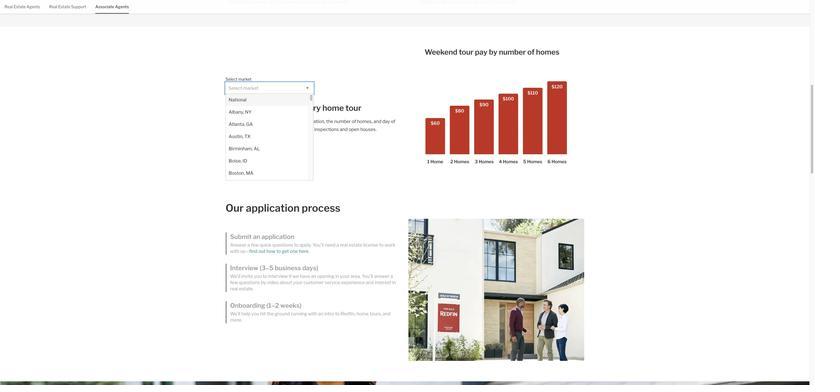 Task type: describe. For each thing, give the bounding box(es) containing it.
to right "how"
[[277, 249, 281, 254]]

interview
[[268, 274, 288, 280]]

select market inside select market element
[[226, 77, 252, 82]]

out
[[259, 249, 266, 254]]

2 of from the left
[[391, 119, 396, 124]]

list box containing select market
[[226, 83, 314, 192]]

interview (3–5 business days) we'll invite you to interview if we have an opening in your area. you'll answer a few questions by video about your customer service experience and interest in real estate.
[[230, 265, 396, 292]]

per
[[245, 119, 252, 124]]

$120
[[266, 103, 285, 113]]

and left day on the top of page
[[374, 119, 382, 124]]

real estate agents
[[5, 4, 40, 9]]

about
[[280, 280, 292, 286]]

ground
[[275, 312, 290, 317]]

agent talking to customers in front of redfin-listed home image
[[409, 219, 585, 362]]

0 vertical spatial market
[[238, 77, 252, 82]]

find
[[249, 249, 258, 254]]

service
[[325, 280, 341, 286]]

and down the number
[[340, 127, 348, 132]]

work
[[385, 243, 396, 248]]

experience
[[341, 280, 365, 286]]

with inside answer a few quick questions to apply. you'll need a real estate license to work with us—
[[230, 249, 239, 254]]

real for real estate support
[[49, 4, 57, 9]]

help
[[242, 312, 251, 317]]

number
[[335, 119, 351, 124]]

video
[[267, 280, 279, 286]]

graph of pay for national associate agents image
[[423, 40, 571, 175]]

real estate support
[[49, 4, 86, 9]]

to right up
[[256, 103, 264, 113]]

based
[[277, 119, 290, 124]]

and inside onboarding (1–2 weeks) we'll help you hit the ground running with an intro to redfin, home tours, and more.
[[383, 312, 391, 317]]

select inside 'list box'
[[229, 86, 242, 91]]

ny
[[245, 110, 252, 115]]

submit an application
[[230, 233, 295, 241]]

day
[[383, 119, 390, 124]]

find out how to get one here link
[[249, 249, 309, 254]]

0 horizontal spatial a
[[248, 243, 250, 248]]

process
[[302, 202, 341, 215]]

business
[[275, 265, 301, 272]]

questions inside 'interview (3–5 business days) we'll invite you to interview if we have an opening in your area. you'll answer a few questions by video about your customer service experience and interest in real estate.'
[[239, 280, 260, 286]]

0 horizontal spatial the
[[226, 127, 233, 132]]

real estate support link
[[49, 0, 86, 13]]

(1–2
[[267, 302, 279, 310]]

1 vertical spatial your
[[340, 274, 350, 280]]

area.
[[351, 274, 361, 280]]

earn up to $120 for every home tour
[[226, 103, 362, 113]]

your inside your pay per tour varies based on your location, the number of homes, and day of the week. you also get paid for events like inspections and open houses.
[[297, 119, 307, 124]]

ma
[[246, 171, 254, 176]]

application inside menu item
[[262, 233, 295, 241]]

an inside menu item
[[253, 233, 260, 241]]

for inside your pay per tour varies based on your location, the number of homes, and day of the week. you also get paid for events like inspections and open houses.
[[284, 127, 290, 132]]

atlanta,
[[229, 122, 245, 127]]

get inside the submit an application menu item
[[282, 249, 289, 254]]

boise, id
[[229, 159, 247, 164]]

license
[[364, 243, 379, 248]]

0 horizontal spatial in
[[336, 274, 339, 280]]

1 agents from the left
[[27, 4, 40, 9]]

varies
[[263, 119, 276, 124]]

boise,
[[229, 159, 242, 164]]

to inside onboarding (1–2 weeks) we'll help you hit the ground running with an intro to redfin, home tours, and more.
[[335, 312, 340, 317]]

answer
[[374, 274, 390, 280]]

interest
[[375, 280, 392, 286]]

market inside 'list box'
[[243, 86, 259, 91]]

submit an application menu item
[[226, 233, 402, 255]]

intro
[[325, 312, 334, 317]]

customer
[[304, 280, 324, 286]]

austin,
[[229, 134, 244, 140]]

find out how to get one here .
[[249, 249, 310, 254]]

0 vertical spatial tour
[[346, 103, 362, 113]]

need
[[325, 243, 336, 248]]

interview
[[230, 265, 259, 272]]

the inside onboarding (1–2 weeks) we'll help you hit the ground running with an intro to redfin, home tours, and more.
[[267, 312, 274, 317]]

tours,
[[370, 312, 382, 317]]

you'll inside 'interview (3–5 business days) we'll invite you to interview if we have an opening in your area. you'll answer a few questions by video about your customer service experience and interest in real estate.'
[[362, 274, 373, 280]]

your
[[226, 119, 235, 124]]

questions inside answer a few quick questions to apply. you'll need a real estate license to work with us—
[[272, 243, 293, 248]]

tx
[[245, 134, 251, 140]]

submit
[[230, 233, 252, 241]]

estate for agents
[[14, 4, 26, 9]]

id
[[243, 159, 247, 164]]

by
[[261, 280, 266, 286]]

ga
[[246, 122, 253, 127]]

like
[[306, 127, 314, 132]]

an inside 'interview (3–5 business days) we'll invite you to interview if we have an opening in your area. you'll answer a few questions by video about your customer service experience and interest in real estate.'
[[311, 274, 316, 280]]

running
[[291, 312, 307, 317]]

birminham,
[[229, 146, 253, 152]]

real inside answer a few quick questions to apply. you'll need a real estate license to work with us—
[[340, 243, 348, 248]]

one
[[290, 249, 298, 254]]

apply.
[[300, 243, 312, 248]]

also
[[256, 127, 265, 132]]

every
[[300, 103, 321, 113]]

opening
[[317, 274, 335, 280]]

houses.
[[361, 127, 377, 132]]

and inside 'interview (3–5 business days) we'll invite you to interview if we have an opening in your area. you'll answer a few questions by video about your customer service experience and interest in real estate.'
[[366, 280, 374, 286]]

we'll inside 'interview (3–5 business days) we'll invite you to interview if we have an opening in your area. you'll answer a few questions by video about your customer service experience and interest in real estate.'
[[230, 274, 241, 280]]

location,
[[308, 119, 326, 124]]

2 vertical spatial your
[[293, 280, 303, 286]]

buffalo, ny element
[[226, 180, 309, 192]]

answer
[[230, 243, 247, 248]]

invite
[[242, 274, 253, 280]]

pay
[[236, 119, 244, 124]]

we'll inside onboarding (1–2 weeks) we'll help you hit the ground running with an intro to redfin, home tours, and more.
[[230, 312, 241, 317]]

hit
[[260, 312, 266, 317]]

paid
[[274, 127, 283, 132]]



Task type: locate. For each thing, give the bounding box(es) containing it.
quick
[[260, 243, 271, 248]]

2 horizontal spatial the
[[326, 119, 334, 124]]

1 horizontal spatial an
[[311, 274, 316, 280]]

1 horizontal spatial few
[[251, 243, 259, 248]]

1 vertical spatial we'll
[[230, 312, 241, 317]]

2 agents from the left
[[115, 4, 129, 9]]

0 vertical spatial select
[[226, 77, 238, 82]]

1 vertical spatial get
[[282, 249, 289, 254]]

1 vertical spatial tour
[[253, 119, 262, 124]]

1 horizontal spatial the
[[267, 312, 274, 317]]

1 vertical spatial select market
[[229, 86, 259, 91]]

2 vertical spatial an
[[318, 312, 324, 317]]

estate for support
[[58, 4, 70, 9]]

1 vertical spatial for
[[284, 127, 290, 132]]

national
[[229, 97, 247, 103]]

to inside 'interview (3–5 business days) we'll invite you to interview if we have an opening in your area. you'll answer a few questions by video about your customer service experience and interest in real estate.'
[[263, 274, 267, 280]]

get inside your pay per tour varies based on your location, the number of homes, and day of the week. you also get paid for events like inspections and open houses.
[[266, 127, 273, 132]]

we
[[293, 274, 299, 280]]

up
[[245, 103, 255, 113]]

0 vertical spatial application
[[246, 202, 300, 215]]

application up find out how to get one here link
[[262, 233, 295, 241]]

you'll inside answer a few quick questions to apply. you'll need a real estate license to work with us—
[[313, 243, 324, 248]]

home
[[323, 103, 344, 113], [357, 312, 369, 317]]

an inside onboarding (1–2 weeks) we'll help you hit the ground running with an intro to redfin, home tours, and more.
[[318, 312, 324, 317]]

(3–5
[[260, 265, 274, 272]]

2 we'll from the top
[[230, 312, 241, 317]]

you up by
[[254, 274, 262, 280]]

more.
[[230, 318, 242, 323]]

and left the interest
[[366, 280, 374, 286]]

we'll up more.
[[230, 312, 241, 317]]

associate
[[95, 4, 114, 9]]

1 horizontal spatial a
[[337, 243, 339, 248]]

1 vertical spatial few
[[230, 280, 238, 286]]

questions
[[272, 243, 293, 248], [239, 280, 260, 286]]

inspections
[[315, 127, 339, 132]]

the right hit
[[267, 312, 274, 317]]

0 vertical spatial real
[[340, 243, 348, 248]]

and right "tours,"
[[383, 312, 391, 317]]

1 vertical spatial questions
[[239, 280, 260, 286]]

you
[[247, 127, 255, 132]]

0 vertical spatial you
[[254, 274, 262, 280]]

open
[[349, 127, 360, 132]]

a right need
[[337, 243, 339, 248]]

few up the find
[[251, 243, 259, 248]]

1 vertical spatial select
[[229, 86, 242, 91]]

0 horizontal spatial real
[[5, 4, 13, 9]]

the up inspections
[[326, 119, 334, 124]]

albany,
[[229, 110, 244, 115]]

0 horizontal spatial with
[[230, 249, 239, 254]]

real estate agents link
[[5, 0, 40, 13]]

2 vertical spatial the
[[267, 312, 274, 317]]

.
[[309, 249, 310, 254]]

a inside 'interview (3–5 business days) we'll invite you to interview if we have an opening in your area. you'll answer a few questions by video about your customer service experience and interest in real estate.'
[[391, 274, 393, 280]]

answer a few quick questions to apply. you'll need a real estate license to work with us—
[[230, 243, 396, 254]]

2 horizontal spatial a
[[391, 274, 393, 280]]

our application process
[[226, 202, 341, 215]]

an up customer
[[311, 274, 316, 280]]

weeks)
[[281, 302, 302, 310]]

to left work
[[380, 243, 384, 248]]

an left the intro
[[318, 312, 324, 317]]

associate agents link
[[95, 0, 129, 13]]

your right on
[[297, 119, 307, 124]]

0 vertical spatial get
[[266, 127, 273, 132]]

to up 'one'
[[294, 243, 299, 248]]

0 horizontal spatial real
[[230, 287, 238, 292]]

an up quick
[[253, 233, 260, 241]]

1 horizontal spatial real
[[340, 243, 348, 248]]

home left "tours,"
[[357, 312, 369, 317]]

with inside onboarding (1–2 weeks) we'll help you hit the ground running with an intro to redfin, home tours, and more.
[[308, 312, 317, 317]]

days)
[[303, 265, 319, 272]]

an
[[253, 233, 260, 241], [311, 274, 316, 280], [318, 312, 324, 317]]

support
[[71, 4, 86, 9]]

0 horizontal spatial an
[[253, 233, 260, 241]]

0 vertical spatial for
[[287, 103, 298, 113]]

0 vertical spatial in
[[336, 274, 339, 280]]

the down your
[[226, 127, 233, 132]]

the
[[326, 119, 334, 124], [226, 127, 233, 132], [267, 312, 274, 317]]

get
[[266, 127, 273, 132], [282, 249, 289, 254]]

on
[[291, 119, 296, 124]]

real left estate
[[340, 243, 348, 248]]

tour
[[346, 103, 362, 113], [253, 119, 262, 124]]

few inside answer a few quick questions to apply. you'll need a real estate license to work with us—
[[251, 243, 259, 248]]

0 vertical spatial you'll
[[313, 243, 324, 248]]

a right answer
[[391, 274, 393, 280]]

few down interview
[[230, 280, 238, 286]]

1 vertical spatial in
[[393, 280, 396, 286]]

al
[[254, 146, 260, 152]]

few inside 'interview (3–5 business days) we'll invite you to interview if we have an opening in your area. you'll answer a few questions by video about your customer service experience and interest in real estate.'
[[230, 280, 238, 286]]

1 vertical spatial home
[[357, 312, 369, 317]]

1 horizontal spatial with
[[308, 312, 317, 317]]

your pay per tour varies based on your location, the number of homes, and day of the week. you also get paid for events like inspections and open houses.
[[226, 119, 396, 132]]

0 vertical spatial the
[[326, 119, 334, 124]]

select
[[226, 77, 238, 82], [229, 86, 242, 91]]

dialog containing national
[[226, 94, 314, 192]]

earn
[[226, 103, 243, 113]]

0 vertical spatial few
[[251, 243, 259, 248]]

associate agents
[[95, 4, 129, 9]]

home up the number
[[323, 103, 344, 113]]

redfin,
[[341, 312, 356, 317]]

2 horizontal spatial an
[[318, 312, 324, 317]]

0 vertical spatial your
[[297, 119, 307, 124]]

0 horizontal spatial home
[[323, 103, 344, 113]]

application down buffalo, ny element
[[246, 202, 300, 215]]

you
[[254, 274, 262, 280], [252, 312, 259, 317]]

for up on
[[287, 103, 298, 113]]

1 vertical spatial an
[[311, 274, 316, 280]]

with right running
[[308, 312, 317, 317]]

1 horizontal spatial in
[[393, 280, 396, 286]]

in up service
[[336, 274, 339, 280]]

1 of from the left
[[352, 119, 356, 124]]

1 horizontal spatial tour
[[346, 103, 362, 113]]

estate inside real estate agents link
[[14, 4, 26, 9]]

1 horizontal spatial home
[[357, 312, 369, 317]]

homes,
[[357, 119, 373, 124]]

dialog
[[226, 94, 314, 192]]

your
[[297, 119, 307, 124], [340, 274, 350, 280], [293, 280, 303, 286]]

albany, ny
[[229, 110, 252, 115]]

of right day on the top of page
[[391, 119, 396, 124]]

1 horizontal spatial you'll
[[362, 274, 373, 280]]

boston, ma
[[229, 171, 254, 176]]

for right paid
[[284, 127, 290, 132]]

birminham, al
[[229, 146, 260, 152]]

boston,
[[229, 171, 245, 176]]

1 horizontal spatial agents
[[115, 4, 129, 9]]

0 horizontal spatial questions
[[239, 280, 260, 286]]

you'll right area.
[[362, 274, 373, 280]]

0 vertical spatial home
[[323, 103, 344, 113]]

with down answer
[[230, 249, 239, 254]]

real
[[5, 4, 13, 9], [49, 4, 57, 9]]

2 real from the left
[[49, 4, 57, 9]]

interview (3–5 business days) menu item
[[226, 264, 402, 293]]

a
[[248, 243, 250, 248], [337, 243, 339, 248], [391, 274, 393, 280]]

1 estate from the left
[[14, 4, 26, 9]]

1 vertical spatial you'll
[[362, 274, 373, 280]]

if
[[289, 274, 292, 280]]

here
[[299, 249, 309, 254]]

get down the varies
[[266, 127, 273, 132]]

you'll
[[313, 243, 324, 248], [362, 274, 373, 280]]

1 horizontal spatial real
[[49, 4, 57, 9]]

0 horizontal spatial you'll
[[313, 243, 324, 248]]

you'll left need
[[313, 243, 324, 248]]

estate.
[[239, 287, 254, 292]]

estate inside real estate support link
[[58, 4, 70, 9]]

onboarding (1–2 weeks) we'll help you hit the ground running with an intro to redfin, home tours, and more.
[[230, 302, 391, 323]]

your down we
[[293, 280, 303, 286]]

onboarding
[[230, 302, 265, 310]]

1 we'll from the top
[[230, 274, 241, 280]]

0 horizontal spatial tour
[[253, 119, 262, 124]]

a up "us—" at the left bottom of page
[[248, 243, 250, 248]]

2 estate from the left
[[58, 4, 70, 9]]

0 horizontal spatial of
[[352, 119, 356, 124]]

questions up the 'find out how to get one here .'
[[272, 243, 293, 248]]

with
[[230, 249, 239, 254], [308, 312, 317, 317]]

in right the interest
[[393, 280, 396, 286]]

atlanta, ga
[[229, 122, 253, 127]]

of up open
[[352, 119, 356, 124]]

0 vertical spatial an
[[253, 233, 260, 241]]

our
[[226, 202, 244, 215]]

events
[[291, 127, 305, 132]]

and
[[374, 119, 382, 124], [340, 127, 348, 132], [366, 280, 374, 286], [383, 312, 391, 317]]

austin, tx
[[229, 134, 251, 140]]

1 vertical spatial with
[[308, 312, 317, 317]]

home inside onboarding (1–2 weeks) we'll help you hit the ground running with an intro to redfin, home tours, and more.
[[357, 312, 369, 317]]

to right the intro
[[335, 312, 340, 317]]

1 horizontal spatial get
[[282, 249, 289, 254]]

real for real estate agents
[[5, 4, 13, 9]]

1 vertical spatial real
[[230, 287, 238, 292]]

select market inside 'list box'
[[229, 86, 259, 91]]

you left hit
[[252, 312, 259, 317]]

onboarding (1–2 weeks) menu item
[[226, 302, 402, 324]]

1 real from the left
[[5, 4, 13, 9]]

0 vertical spatial with
[[230, 249, 239, 254]]

tour up the number
[[346, 103, 362, 113]]

tour inside your pay per tour varies based on your location, the number of homes, and day of the week. you also get paid for events like inspections and open houses.
[[253, 119, 262, 124]]

your up experience in the left bottom of the page
[[340, 274, 350, 280]]

0 horizontal spatial get
[[266, 127, 273, 132]]

1 horizontal spatial estate
[[58, 4, 70, 9]]

0 horizontal spatial estate
[[14, 4, 26, 9]]

we'll left invite
[[230, 274, 241, 280]]

0 vertical spatial questions
[[272, 243, 293, 248]]

1 vertical spatial market
[[243, 86, 259, 91]]

you inside onboarding (1–2 weeks) we'll help you hit the ground running with an intro to redfin, home tours, and more.
[[252, 312, 259, 317]]

get left 'one'
[[282, 249, 289, 254]]

select market element
[[226, 74, 311, 83]]

1 vertical spatial the
[[226, 127, 233, 132]]

few
[[251, 243, 259, 248], [230, 280, 238, 286]]

you inside 'interview (3–5 business days) we'll invite you to interview if we have an opening in your area. you'll answer a few questions by video about your customer service experience and interest in real estate.'
[[254, 274, 262, 280]]

1 horizontal spatial of
[[391, 119, 396, 124]]

1 vertical spatial application
[[262, 233, 295, 241]]

estate
[[349, 243, 363, 248]]

in
[[336, 274, 339, 280], [393, 280, 396, 286]]

0 vertical spatial select market
[[226, 77, 252, 82]]

0 horizontal spatial agents
[[27, 4, 40, 9]]

to up by
[[263, 274, 267, 280]]

we'll
[[230, 274, 241, 280], [230, 312, 241, 317]]

0 horizontal spatial few
[[230, 280, 238, 286]]

tour right ga
[[253, 119, 262, 124]]

questions down invite
[[239, 280, 260, 286]]

1 vertical spatial you
[[252, 312, 259, 317]]

agents
[[27, 4, 40, 9], [115, 4, 129, 9]]

real left estate.
[[230, 287, 238, 292]]

1 horizontal spatial questions
[[272, 243, 293, 248]]

real
[[340, 243, 348, 248], [230, 287, 238, 292]]

0 vertical spatial we'll
[[230, 274, 241, 280]]

list box
[[226, 83, 314, 192]]

week.
[[234, 127, 246, 132]]

real inside 'interview (3–5 business days) we'll invite you to interview if we have an opening in your area. you'll answer a few questions by video about your customer service experience and interest in real estate.'
[[230, 287, 238, 292]]

us—
[[240, 249, 249, 254]]



Task type: vqa. For each thing, say whether or not it's contained in the screenshot.
Fort Worth apartments for rent
no



